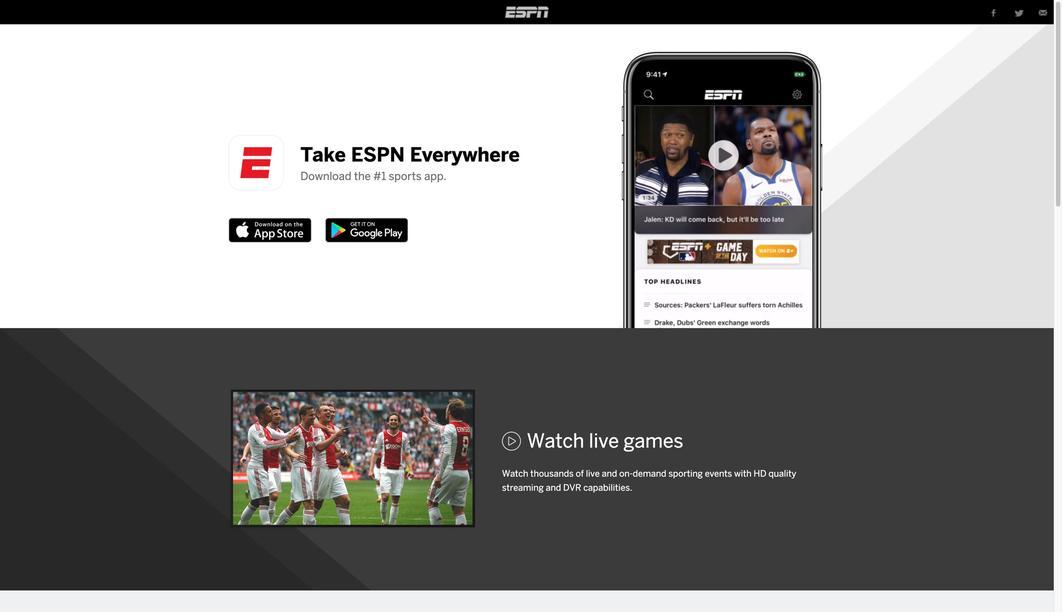 Task type: locate. For each thing, give the bounding box(es) containing it.
0 vertical spatial and
[[602, 468, 617, 479]]

dvr
[[563, 482, 582, 493]]

#1
[[374, 169, 386, 184]]

watch inside watch thousands of live and on-demand sporting events with hd quality streaming and dvr capabilities.
[[502, 468, 529, 479]]

1 vertical spatial live
[[586, 468, 600, 479]]

watch for watch live games
[[527, 429, 585, 454]]

demand
[[633, 468, 667, 479]]

on-
[[620, 468, 633, 479]]

watch live games image
[[229, 389, 477, 530]]

hd
[[754, 468, 767, 479]]

app store image
[[229, 218, 312, 243]]

thousands
[[531, 468, 574, 479]]

1 vertical spatial and
[[546, 482, 561, 493]]

sporting
[[669, 468, 703, 479]]

and up capabilities.
[[602, 468, 617, 479]]

and
[[602, 468, 617, 479], [546, 482, 561, 493]]

watch up thousands
[[527, 429, 585, 454]]

live right of
[[586, 468, 600, 479]]

0 vertical spatial watch
[[527, 429, 585, 454]]

of
[[576, 468, 584, 479]]

1 vertical spatial watch
[[502, 468, 529, 479]]

watch for watch thousands of live and on-demand sporting events with hd quality streaming and dvr capabilities.
[[502, 468, 529, 479]]

live
[[589, 429, 619, 454], [586, 468, 600, 479]]

watch
[[527, 429, 585, 454], [502, 468, 529, 479]]

take espn everywhere download the #1 sports app.
[[301, 143, 520, 184]]

0 horizontal spatial and
[[546, 482, 561, 493]]

watch up streaming
[[502, 468, 529, 479]]

games
[[624, 429, 684, 454]]

sports
[[389, 169, 422, 184]]

the
[[354, 169, 371, 184]]

live up capabilities.
[[589, 429, 619, 454]]

and down thousands
[[546, 482, 561, 493]]



Task type: vqa. For each thing, say whether or not it's contained in the screenshot.
quality
yes



Task type: describe. For each thing, give the bounding box(es) containing it.
with
[[735, 468, 752, 479]]

download
[[301, 169, 352, 184]]

google play image
[[325, 218, 408, 243]]

capabilities.
[[584, 482, 633, 493]]

watch thousands of live and on-demand sporting events with hd quality streaming and dvr capabilities.
[[502, 468, 797, 493]]

espn
[[351, 143, 405, 168]]

take
[[301, 143, 346, 168]]

0 vertical spatial live
[[589, 429, 619, 454]]

quality
[[769, 468, 797, 479]]

streaming
[[502, 482, 544, 493]]

watch live games
[[527, 429, 684, 454]]

events
[[705, 468, 732, 479]]

get the #1 sports app image
[[229, 135, 284, 190]]

live inside watch thousands of live and on-demand sporting events with hd quality streaming and dvr capabilities.
[[586, 468, 600, 479]]

1 horizontal spatial and
[[602, 468, 617, 479]]

app.
[[424, 169, 447, 184]]

everywhere
[[410, 143, 520, 168]]



